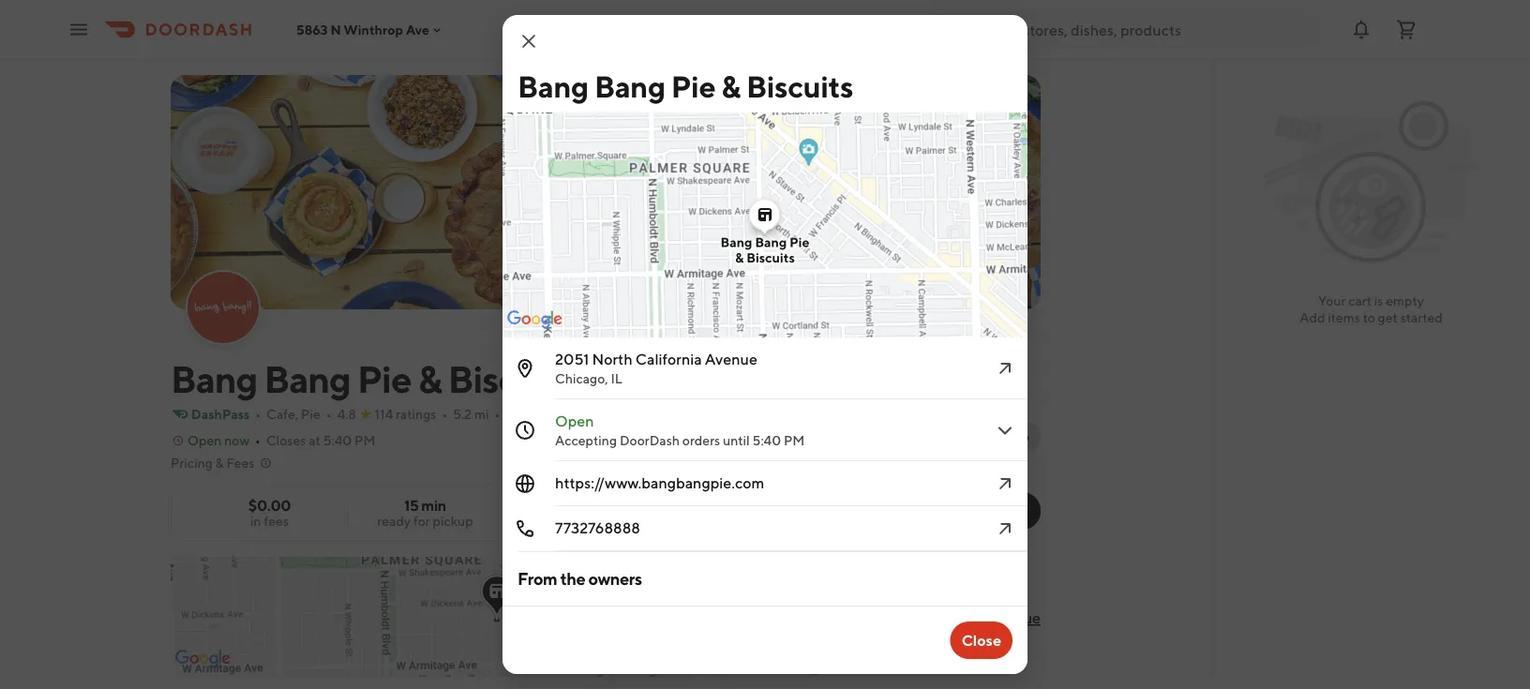 Task type: locate. For each thing, give the bounding box(es) containing it.
https://www.bangbangpie.com down the owners
[[518, 602, 723, 620]]

fees
[[226, 455, 254, 471]]

click item image up pickup
[[994, 473, 1016, 495]]

• right now
[[255, 433, 261, 448]]

open
[[555, 412, 594, 430], [188, 433, 222, 448]]

0 horizontal spatial california
[[636, 350, 702, 368]]

north
[[592, 350, 633, 368], [875, 609, 916, 627]]

min inside pickup 15 min
[[994, 512, 1013, 525]]

•
[[255, 406, 261, 422], [326, 406, 332, 422], [442, 406, 447, 422], [495, 406, 500, 422], [255, 433, 261, 448]]

close button
[[950, 622, 1013, 659]]

click item image
[[994, 473, 1016, 495], [994, 518, 1016, 540]]

click item image up pickup
[[994, 419, 1016, 442]]

owners
[[588, 568, 642, 588]]

1 vertical spatial click item image
[[994, 518, 1016, 540]]

click item image
[[994, 357, 1016, 380], [994, 419, 1016, 442]]

map region containing bang bang pie & biscuits
[[376, 0, 1096, 479]]

orders
[[682, 433, 720, 448]]

open up pricing & fees
[[188, 433, 222, 448]]

4.8
[[337, 406, 356, 422]]

1 vertical spatial 2051
[[838, 609, 872, 627]]

None radio
[[953, 492, 1041, 530]]

your
[[1318, 293, 1346, 308]]

0 vertical spatial california
[[636, 350, 702, 368]]

1 horizontal spatial 15
[[981, 512, 992, 525]]

avenue
[[705, 350, 757, 368], [988, 609, 1041, 627]]

info
[[1005, 429, 1030, 444]]

1 vertical spatial california
[[919, 609, 985, 627]]

$0.00
[[248, 496, 291, 514]]

2051 for 2051 north california avenue
[[838, 609, 872, 627]]

0 horizontal spatial min
[[421, 496, 446, 514]]

click item image up "more info"
[[994, 357, 1016, 380]]

north inside "2051 north california avenue chicago, il"
[[592, 350, 633, 368]]

biscuits
[[746, 68, 853, 104], [747, 250, 795, 265], [747, 250, 795, 265], [448, 356, 578, 401]]

2051
[[555, 350, 589, 368], [838, 609, 872, 627]]

0 horizontal spatial open
[[188, 433, 222, 448]]

cafe,
[[267, 406, 298, 422]]

0 vertical spatial avenue
[[705, 350, 757, 368]]

cart
[[1348, 293, 1372, 308]]

get
[[1378, 310, 1398, 325]]

north up "il"
[[592, 350, 633, 368]]

5:40 right until
[[753, 433, 781, 448]]

california
[[636, 350, 702, 368], [919, 609, 985, 627]]

https://www.bangbangpie.com up save button
[[555, 474, 764, 492]]

1 horizontal spatial north
[[875, 609, 916, 627]]

1 horizontal spatial 5:40
[[753, 433, 781, 448]]

click item image for orders
[[994, 419, 1016, 442]]

none radio containing pickup
[[953, 492, 1041, 530]]

0 horizontal spatial pm
[[354, 433, 375, 448]]

at
[[309, 433, 321, 448]]

2 click item image from the top
[[994, 518, 1016, 540]]

pie
[[671, 68, 716, 104], [790, 234, 810, 250], [790, 234, 810, 250], [357, 356, 411, 401], [301, 406, 320, 422]]

bang
[[518, 68, 589, 104], [594, 68, 665, 104], [721, 234, 752, 250], [721, 234, 752, 250], [755, 234, 787, 250], [755, 234, 787, 250], [171, 356, 257, 401], [264, 356, 351, 401]]

5:40
[[323, 433, 352, 448], [753, 433, 781, 448]]

pricing
[[171, 455, 213, 471]]

more info button
[[940, 422, 1041, 452]]

until
[[723, 433, 750, 448]]

2 click item image from the top
[[994, 419, 1016, 442]]

california inside "2051 north california avenue chicago, il"
[[636, 350, 702, 368]]

avenue for 2051 north california avenue chicago, il
[[705, 350, 757, 368]]

open accepting doordash orders until 5:40 pm
[[555, 412, 805, 448]]

0 horizontal spatial avenue
[[705, 350, 757, 368]]

click item image down pickup
[[994, 518, 1016, 540]]

bang bang pie & biscuits image
[[171, 75, 1041, 309], [188, 272, 259, 343]]

avenue inside "2051 north california avenue chicago, il"
[[705, 350, 757, 368]]

1 horizontal spatial pm
[[784, 433, 805, 448]]

1 click item image from the top
[[994, 473, 1016, 495]]

https://www.bangbangpie.com
[[555, 474, 764, 492], [518, 602, 723, 620]]

1 click item image from the top
[[994, 357, 1016, 380]]

2 pm from the left
[[784, 433, 805, 448]]

1 vertical spatial powered by google image
[[175, 650, 231, 669]]

dashpass
[[191, 406, 250, 422]]

now
[[224, 433, 249, 448]]

powered by google image
[[507, 310, 563, 329], [175, 650, 231, 669]]

pickup
[[976, 496, 1018, 511]]

0 vertical spatial open
[[555, 412, 594, 430]]

1 pm from the left
[[354, 433, 375, 448]]

15 left pickup
[[404, 496, 419, 514]]

1 vertical spatial avenue
[[988, 609, 1041, 627]]

15
[[404, 496, 419, 514], [981, 512, 992, 525]]

1 vertical spatial click item image
[[994, 419, 1016, 442]]

• left cafe,
[[255, 406, 261, 422]]

doordash
[[620, 433, 680, 448]]

open for open accepting doordash orders until 5:40 pm
[[555, 412, 594, 430]]

2051 north california avenue chicago, il
[[555, 350, 757, 386]]

started
[[1401, 310, 1443, 325]]

pm right until
[[784, 433, 805, 448]]

15 inside pickup 15 min
[[981, 512, 992, 525]]

0 vertical spatial north
[[592, 350, 633, 368]]

open up accepting
[[555, 412, 594, 430]]

0 items, open order cart image
[[1395, 18, 1418, 41]]

2 5:40 from the left
[[753, 433, 781, 448]]

5863
[[296, 22, 328, 37]]

from
[[518, 568, 557, 588]]

0 vertical spatial click item image
[[994, 357, 1016, 380]]

il
[[611, 371, 622, 386]]

0 horizontal spatial 5:40
[[323, 433, 352, 448]]

1 horizontal spatial avenue
[[988, 609, 1041, 627]]

5:40 right at
[[323, 433, 352, 448]]

pm
[[354, 433, 375, 448], [784, 433, 805, 448]]

open menu image
[[68, 18, 90, 41]]

0 horizontal spatial 15
[[404, 496, 419, 514]]

0 horizontal spatial north
[[592, 350, 633, 368]]

order methods option group
[[858, 492, 1041, 530]]

dashpass •
[[191, 406, 261, 422]]

15 down pickup
[[981, 512, 992, 525]]

chicago,
[[555, 371, 608, 386]]

$$
[[506, 406, 521, 422]]

min down pickup
[[994, 512, 1013, 525]]

1 5:40 from the left
[[323, 433, 352, 448]]

california up open accepting doordash orders until 5:40 pm
[[636, 350, 702, 368]]

5:40 inside open accepting doordash orders until 5:40 pm
[[753, 433, 781, 448]]

• closes at 5:40 pm
[[255, 433, 375, 448]]

save button
[[629, 492, 707, 530]]

15 inside 15 min ready for pickup
[[404, 496, 419, 514]]

north left close 'button'
[[875, 609, 916, 627]]

min right ready
[[421, 496, 446, 514]]

1 horizontal spatial open
[[555, 412, 594, 430]]

1 vertical spatial open
[[188, 433, 222, 448]]

1 horizontal spatial 2051
[[838, 609, 872, 627]]

avenue up until
[[705, 350, 757, 368]]

0 vertical spatial click item image
[[994, 473, 1016, 495]]

avenue up close
[[988, 609, 1041, 627]]

1 horizontal spatial min
[[994, 512, 1013, 525]]

california for 2051 north california avenue chicago, il
[[636, 350, 702, 368]]

north for 2051 north california avenue
[[875, 609, 916, 627]]

ave
[[406, 22, 430, 37]]

notification bell image
[[1350, 18, 1373, 41]]

for
[[413, 513, 430, 529]]

1 vertical spatial north
[[875, 609, 916, 627]]

0 horizontal spatial 2051
[[555, 350, 589, 368]]

7732768888
[[555, 519, 640, 537]]

open inside open accepting doordash orders until 5:40 pm
[[555, 412, 594, 430]]

n
[[330, 22, 341, 37]]

accepting
[[555, 433, 617, 448]]

0 vertical spatial powered by google image
[[507, 310, 563, 329]]

114 ratings •
[[375, 406, 447, 422]]

map region
[[376, 0, 1096, 479], [108, 391, 828, 689]]

&
[[721, 68, 741, 104], [735, 250, 744, 265], [735, 250, 744, 265], [418, 356, 441, 401], [215, 455, 224, 471]]

2051 inside "2051 north california avenue chicago, il"
[[555, 350, 589, 368]]

15 min ready for pickup
[[377, 496, 473, 529]]

empty
[[1386, 293, 1424, 308]]

bang bang pie & biscuits
[[518, 68, 853, 104], [721, 234, 810, 265], [721, 234, 810, 265], [171, 356, 578, 401]]

min
[[421, 496, 446, 514], [994, 512, 1013, 525]]

pm down 4.8
[[354, 433, 375, 448]]

ratings
[[396, 406, 436, 422]]

1 horizontal spatial california
[[919, 609, 985, 627]]

more info
[[970, 429, 1030, 444]]

california up close
[[919, 609, 985, 627]]

2051 north california avenue link
[[838, 609, 1041, 627]]

0 vertical spatial 2051
[[555, 350, 589, 368]]

is
[[1374, 293, 1383, 308]]



Task type: describe. For each thing, give the bounding box(es) containing it.
5.2
[[453, 406, 472, 422]]

items
[[1328, 310, 1360, 325]]

open now
[[188, 433, 249, 448]]

open for open now
[[188, 433, 222, 448]]

1 horizontal spatial powered by google image
[[507, 310, 563, 329]]

in
[[250, 513, 261, 529]]

5863 n winthrop ave button
[[296, 22, 445, 37]]

click item image for avenue
[[994, 357, 1016, 380]]

save
[[666, 503, 696, 519]]

group order
[[754, 503, 832, 519]]

your cart is empty add items to get started
[[1300, 293, 1443, 325]]

2051 north california avenue
[[838, 609, 1041, 627]]

mi
[[474, 406, 489, 422]]

click item image for 7732768888
[[994, 518, 1016, 540]]

1 vertical spatial https://www.bangbangpie.com
[[518, 602, 723, 620]]

ready
[[377, 513, 411, 529]]

pricing & fees button
[[171, 454, 273, 473]]

winthrop
[[344, 22, 403, 37]]

north for 2051 north california avenue chicago, il
[[592, 350, 633, 368]]

0 horizontal spatial powered by google image
[[175, 650, 231, 669]]

0 vertical spatial https://www.bangbangpie.com
[[555, 474, 764, 492]]

close
[[962, 631, 1001, 649]]

pm inside open accepting doordash orders until 5:40 pm
[[784, 433, 805, 448]]

group
[[754, 503, 793, 519]]

from the owners
[[518, 568, 642, 588]]

pickup
[[433, 513, 473, 529]]

avenue for 2051 north california avenue
[[988, 609, 1041, 627]]

• left 4.8
[[326, 406, 332, 422]]

the
[[560, 568, 585, 588]]

pricing & fees
[[171, 455, 254, 471]]

california for 2051 north california avenue
[[919, 609, 985, 627]]

114
[[375, 406, 393, 422]]

fees
[[264, 513, 289, 529]]

closes
[[266, 433, 306, 448]]

map region for powered by google image to the left
[[108, 391, 828, 689]]

add
[[1300, 310, 1325, 325]]

& inside button
[[215, 455, 224, 471]]

2051 for 2051 north california avenue chicago, il
[[555, 350, 589, 368]]

min inside 15 min ready for pickup
[[421, 496, 446, 514]]

map region for the right powered by google image
[[376, 0, 1096, 479]]

• right mi
[[495, 406, 500, 422]]

pickup 15 min
[[976, 496, 1018, 525]]

close bang bang pie & biscuits image
[[518, 30, 540, 53]]

Delivery radio
[[858, 492, 965, 530]]

more
[[970, 429, 1002, 444]]

5863 n winthrop ave
[[296, 22, 430, 37]]

click item image for https://www.bangbangpie.com
[[994, 473, 1016, 495]]

• left 5.2
[[442, 406, 447, 422]]

cafe, pie
[[267, 406, 320, 422]]

$0.00 in fees
[[248, 496, 291, 529]]

to
[[1363, 310, 1375, 325]]

order
[[796, 503, 832, 519]]

delivery
[[881, 496, 932, 511]]

group order button
[[722, 492, 843, 530]]

5.2 mi • $$
[[453, 406, 521, 422]]

bang bang pie & biscuits dialog
[[376, 0, 1096, 689]]



Task type: vqa. For each thing, say whether or not it's contained in the screenshot.
Save button
yes



